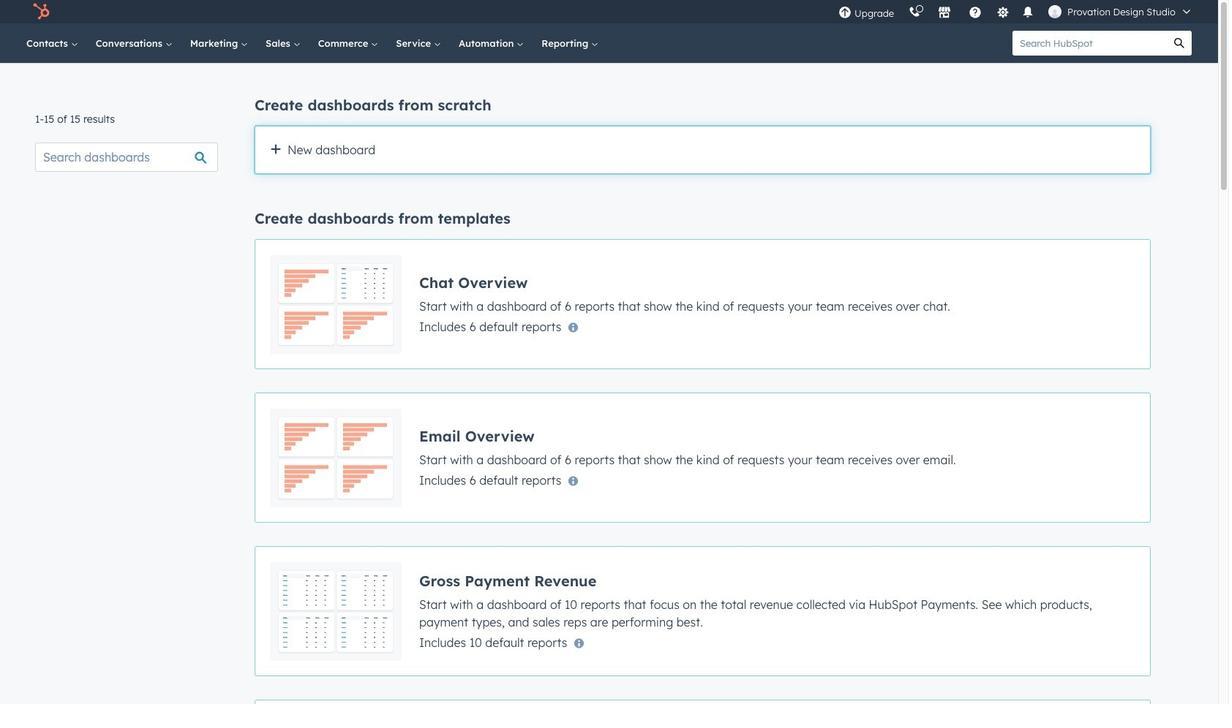 Task type: locate. For each thing, give the bounding box(es) containing it.
Search search field
[[35, 143, 218, 172]]

None checkbox
[[255, 393, 1151, 523], [255, 546, 1151, 677], [255, 700, 1151, 704], [255, 393, 1151, 523], [255, 700, 1151, 704]]

marketplaces image
[[938, 7, 951, 20]]

None checkbox
[[255, 126, 1151, 174], [255, 239, 1151, 369], [255, 126, 1151, 174], [255, 239, 1151, 369]]

menu
[[831, 0, 1201, 23]]



Task type: describe. For each thing, give the bounding box(es) containing it.
james peterson image
[[1048, 5, 1062, 18]]

none checkbox gross payment revenue
[[255, 546, 1151, 677]]

Search HubSpot search field
[[1012, 31, 1167, 56]]

gross payment revenue image
[[270, 562, 402, 661]]



Task type: vqa. For each thing, say whether or not it's contained in the screenshot.
Go
no



